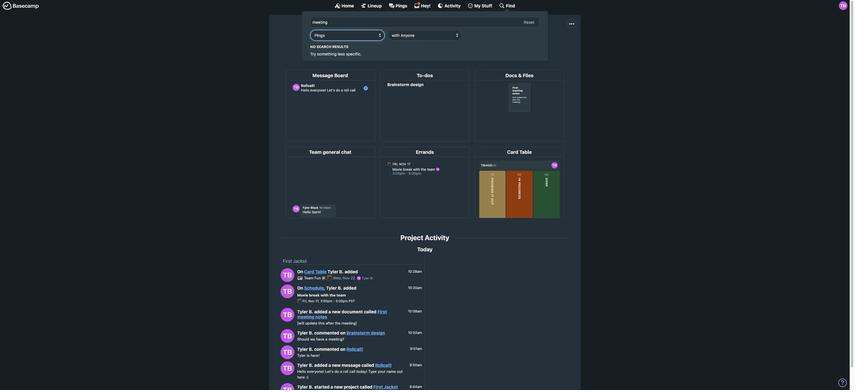 Task type: locate. For each thing, give the bounding box(es) containing it.
2 on from the top
[[297, 286, 303, 291]]

no search results try something less specific.
[[311, 45, 362, 56]]

b. right "22" on the left bottom
[[371, 277, 374, 281]]

0 horizontal spatial and
[[452, 39, 459, 45]]

b. for tyler b. commented on rollcall!
[[309, 347, 314, 352]]

main element
[[0, 0, 851, 61]]

1 commented from the top
[[315, 331, 340, 336]]

None reset field
[[522, 19, 538, 26]]

1 vertical spatial on
[[297, 286, 303, 291]]

1 horizontal spatial of
[[511, 39, 516, 45]]

tyler b. started a new project called first jacket
[[297, 385, 398, 390]]

tyler for tyler b. started a new project called first jacket
[[297, 385, 308, 390]]

1 and from the left
[[452, 39, 459, 45]]

b. up everyone!
[[309, 363, 314, 369]]

Search for… search field
[[311, 17, 540, 28]]

[will
[[297, 321, 304, 326]]

tyler up is at the left bottom of the page
[[297, 347, 308, 352]]

1 on from the top
[[297, 270, 303, 275]]

added
[[345, 270, 358, 275], [344, 286, 357, 291], [315, 310, 328, 315], [315, 363, 328, 369]]

rollcall! down 'brainstorm'
[[347, 347, 364, 352]]

schedule link
[[304, 286, 324, 291]]

the up -
[[330, 293, 336, 298]]

tyler black image left is at the left bottom of the page
[[281, 346, 295, 360]]

tyler black image right "22" on the left bottom
[[357, 277, 361, 281]]

and right the "strips"
[[473, 39, 481, 45]]

the left the first
[[345, 39, 352, 45]]

specific.
[[347, 52, 362, 56]]

1 vertical spatial rollcall! link
[[376, 363, 392, 369]]

create
[[331, 39, 344, 45]]

0 vertical spatial commented
[[315, 331, 340, 336]]

rollcall!
[[347, 347, 364, 352], [376, 363, 392, 369]]

rollcall! link for tyler b. added a new message called
[[376, 363, 392, 369]]

0 horizontal spatial jacket
[[293, 259, 307, 264]]

on down meeting?
[[341, 347, 346, 352]]

and left the "strips"
[[452, 39, 459, 45]]

do
[[335, 370, 339, 375]]

0 vertical spatial first jacket link
[[283, 259, 307, 264]]

hey! button
[[415, 2, 431, 9]]

activity left my
[[445, 3, 461, 8]]

message
[[342, 363, 361, 369]]

10:02am
[[409, 331, 422, 335]]

tyler b. added a new document called
[[297, 310, 378, 315]]

have
[[316, 338, 325, 342]]

a right notes
[[329, 310, 331, 315]]

added up "22" on the left bottom
[[345, 270, 358, 275]]

switch accounts image
[[2, 1, 39, 10]]

tyler black image left should
[[281, 330, 295, 344]]

b. for tyler b.
[[371, 277, 374, 281]]

on
[[297, 270, 303, 275], [297, 286, 303, 291]]

let's up the search
[[320, 39, 330, 45]]

commented for rollcall!
[[315, 347, 340, 352]]

0 vertical spatial on
[[297, 270, 303, 275]]

2 vertical spatial new
[[334, 385, 343, 390]]

rollcall! link down 'brainstorm'
[[347, 347, 364, 352]]

a
[[329, 310, 331, 315], [326, 338, 328, 342], [329, 363, 331, 369], [340, 370, 342, 375], [331, 385, 333, 390]]

started
[[315, 385, 330, 390]]

2 and from the left
[[473, 39, 481, 45]]

-
[[334, 300, 335, 304]]

commented down should we have a meeting?
[[315, 347, 340, 352]]

1 on from the top
[[341, 331, 346, 336]]

0 vertical spatial tyler black image
[[840, 1, 848, 10]]

am
[[413, 39, 420, 45]]

activity link
[[438, 3, 461, 9]]

5:00pm
[[336, 300, 348, 304]]

2 vertical spatial tyler black image
[[281, 362, 295, 376]]

2 vertical spatial jacket
[[384, 385, 398, 390]]

tyler right "22" on the left bottom
[[362, 277, 370, 281]]

0 horizontal spatial of
[[376, 39, 380, 45]]

tyler down fri,
[[297, 310, 308, 315]]

update
[[306, 321, 318, 326]]

first inside first meeting notes
[[378, 310, 387, 315]]

jacket for first jacket let's create the first jacket of the company! i am thinking rabits and strips and colors! a lot of colors!
[[421, 26, 450, 37]]

team
[[304, 276, 314, 281]]

first jacket link up card
[[283, 259, 307, 264]]

a down tyler b. commented on rollcall!
[[329, 363, 331, 369]]

1 of from the left
[[376, 39, 380, 45]]

first inside first jacket let's create the first jacket of the company! i am thinking rabits and strips and colors! a lot of colors!
[[400, 26, 419, 37]]

of
[[376, 39, 380, 45], [511, 39, 516, 45]]

first meeting notes
[[297, 310, 387, 320]]

tyler black image down the first jacket
[[281, 269, 295, 282]]

tyler black image
[[281, 269, 295, 282], [357, 277, 361, 281], [281, 285, 295, 299], [281, 330, 295, 344], [281, 346, 295, 360]]

jacket up card
[[293, 259, 307, 264]]

first for first jacket let's create the first jacket of the company! i am thinking rabits and strips and colors! a lot of colors!
[[400, 26, 419, 37]]

let's inside hello everyone! let's do a roll call today! type your name out here :)
[[325, 370, 334, 375]]

new down -
[[332, 310, 341, 315]]

tyler black image for first meeting notes
[[281, 309, 295, 322]]

table
[[316, 270, 327, 275]]

tyler down here
[[297, 385, 308, 390]]

team fun
[[304, 276, 322, 281]]

commented up should we have a meeting?
[[315, 331, 340, 336]]

brainstorm design link
[[347, 331, 385, 336]]

0 horizontal spatial nov
[[309, 300, 315, 304]]

0 vertical spatial rollcall!
[[347, 347, 364, 352]]

1 vertical spatial first jacket link
[[374, 385, 398, 390]]

b.
[[340, 270, 344, 275], [371, 277, 374, 281], [338, 286, 343, 291], [309, 310, 314, 315], [309, 331, 314, 336], [309, 347, 314, 352], [309, 363, 314, 369], [309, 385, 314, 390]]

called for message
[[362, 363, 374, 369]]

added up everyone!
[[315, 363, 328, 369]]

jacket up thinking
[[421, 26, 450, 37]]

called up the type
[[362, 363, 374, 369]]

the right after in the bottom of the page
[[335, 321, 341, 326]]

home
[[342, 3, 354, 8]]

0 vertical spatial let's
[[320, 39, 330, 45]]

company!
[[389, 39, 410, 45]]

0 vertical spatial on
[[341, 331, 346, 336]]

jacket
[[363, 39, 375, 45]]

new left project
[[334, 385, 343, 390]]

1 vertical spatial commented
[[315, 347, 340, 352]]

0 horizontal spatial first jacket link
[[283, 259, 307, 264]]

colors! left a on the top of page
[[482, 39, 496, 45]]

is
[[307, 354, 310, 358]]

type
[[369, 370, 377, 375]]

movie break with the team link
[[297, 293, 346, 298]]

on for on card table tyler b. added
[[297, 270, 303, 275]]

b. for tyler b. added a new document called
[[309, 310, 314, 315]]

rollcall! link for tyler b. commented on
[[347, 347, 364, 352]]

0 vertical spatial rollcall! link
[[347, 347, 364, 352]]

2 on from the top
[[341, 347, 346, 352]]

:)
[[306, 376, 309, 380]]

rabits
[[439, 39, 450, 45]]

rollcall! link up your
[[376, 363, 392, 369]]

first for first meeting notes
[[378, 310, 387, 315]]

tyler black image for rollcall!
[[281, 362, 295, 376]]

find button
[[500, 3, 516, 9]]

new up the do
[[332, 363, 341, 369]]

lineup link
[[361, 3, 382, 9]]

less
[[338, 52, 345, 56]]

jacket
[[421, 26, 450, 37], [293, 259, 307, 264], [384, 385, 398, 390]]

a for message
[[329, 363, 331, 369]]

should
[[297, 338, 310, 342]]

on
[[341, 331, 346, 336], [341, 347, 346, 352]]

a right started
[[331, 385, 333, 390]]

0 vertical spatial new
[[332, 310, 341, 315]]

b. up tyler is here!
[[309, 347, 314, 352]]

[will update this after the meeting]
[[297, 321, 357, 326]]

17,
[[316, 300, 320, 304]]

tyler for tyler b. commented on rollcall!
[[297, 347, 308, 352]]

tyler up hello
[[297, 363, 308, 369]]

name
[[387, 370, 396, 375]]

new
[[332, 310, 341, 315], [332, 363, 341, 369], [334, 385, 343, 390]]

my
[[475, 3, 481, 8]]

tyler left is at the left bottom of the page
[[297, 354, 306, 358]]

on left card
[[297, 270, 303, 275]]

meeting]
[[342, 321, 357, 326]]

b. left started
[[309, 385, 314, 390]]

activity up today
[[425, 234, 450, 242]]

1 vertical spatial jacket
[[293, 259, 307, 264]]

let's inside first jacket let's create the first jacket of the company! i am thinking rabits and strips and colors! a lot of colors!
[[320, 39, 330, 45]]

1 vertical spatial called
[[362, 363, 374, 369]]

let's for first
[[320, 39, 330, 45]]

rollcall! up your
[[376, 363, 392, 369]]

rollcall! link
[[347, 347, 364, 352], [376, 363, 392, 369]]

today
[[418, 247, 433, 253]]

1 horizontal spatial rollcall! link
[[376, 363, 392, 369]]

tyler black image left movie
[[281, 285, 295, 299]]

tyler
[[328, 270, 339, 275], [362, 277, 370, 281], [326, 286, 337, 291], [297, 310, 308, 315], [297, 331, 308, 336], [297, 347, 308, 352], [297, 354, 306, 358], [297, 363, 308, 369], [297, 385, 308, 390]]

0 horizontal spatial colors!
[[482, 39, 496, 45]]

called right project
[[360, 385, 373, 390]]

1 vertical spatial new
[[332, 363, 341, 369]]

hello
[[297, 370, 306, 375]]

on up meeting?
[[341, 331, 346, 336]]

b. up "team"
[[338, 286, 343, 291]]

on up movie
[[297, 286, 303, 291]]

1 vertical spatial nov
[[309, 300, 315, 304]]

jacket inside first jacket let's create the first jacket of the company! i am thinking rabits and strips and colors! a lot of colors!
[[421, 26, 450, 37]]

called right 'document'
[[364, 310, 377, 315]]

colors! right lot
[[517, 39, 531, 45]]

2 horizontal spatial jacket
[[421, 26, 450, 37]]

0 vertical spatial nov
[[343, 276, 350, 281]]

of right jacket
[[376, 39, 380, 45]]

1 colors! from the left
[[482, 39, 496, 45]]

1 horizontal spatial colors!
[[517, 39, 531, 45]]

a right the do
[[340, 370, 342, 375]]

jacket down name on the left of page
[[384, 385, 398, 390]]

0 vertical spatial called
[[364, 310, 377, 315]]

10:28am element
[[408, 270, 422, 274]]

people on this project element
[[437, 45, 453, 63]]

pings button
[[389, 3, 408, 9]]

0 vertical spatial jacket
[[421, 26, 450, 37]]

10:20am
[[409, 286, 422, 291]]

nov left "22" on the left bottom
[[343, 276, 350, 281]]

let's
[[320, 39, 330, 45], [325, 370, 334, 375]]

first jacket link
[[283, 259, 307, 264], [374, 385, 398, 390]]

0 horizontal spatial rollcall! link
[[347, 347, 364, 352]]

fri,
[[303, 300, 308, 304]]

nov left "17," on the left bottom of the page
[[309, 300, 315, 304]]

should we have a meeting?
[[297, 338, 345, 342]]

of right lot
[[511, 39, 516, 45]]

0 horizontal spatial rollcall!
[[347, 347, 364, 352]]

1 horizontal spatial and
[[473, 39, 481, 45]]

a right have
[[326, 338, 328, 342]]

pst
[[349, 300, 355, 304]]

call
[[350, 370, 356, 375]]

9:44am element
[[410, 385, 422, 390]]

b. up update
[[309, 310, 314, 315]]

first jacket link down your
[[374, 385, 398, 390]]

1 vertical spatial on
[[341, 347, 346, 352]]

tyler for tyler b. added a new message called rollcall!
[[297, 363, 308, 369]]

2 commented from the top
[[315, 347, 340, 352]]

1 vertical spatial let's
[[325, 370, 334, 375]]

the inside movie break with the team fri, nov 17, 3:00pm -     5:00pm pst
[[330, 293, 336, 298]]

try something less specific. alert
[[311, 44, 540, 57]]

2 vertical spatial called
[[360, 385, 373, 390]]

tyler up should
[[297, 331, 308, 336]]

b. up we
[[309, 331, 314, 336]]

movie
[[297, 293, 308, 298]]

1 vertical spatial tyler black image
[[281, 309, 295, 322]]

tyler black image
[[840, 1, 848, 10], [281, 309, 295, 322], [281, 362, 295, 376]]

tyler b.
[[361, 277, 374, 281]]

called for document
[[364, 310, 377, 315]]

0 vertical spatial activity
[[445, 3, 461, 8]]

1 horizontal spatial rollcall!
[[376, 363, 392, 369]]

let's left the do
[[325, 370, 334, 375]]



Task type: describe. For each thing, give the bounding box(es) containing it.
first jacket
[[283, 259, 307, 264]]

find
[[507, 3, 516, 8]]

wed, nov 22
[[333, 276, 357, 281]]

10:28am
[[408, 270, 422, 274]]

added down "17," on the left bottom of the page
[[315, 310, 328, 315]]

stuff
[[482, 3, 493, 8]]

my stuff
[[475, 3, 493, 8]]

2 of from the left
[[511, 39, 516, 45]]

a
[[497, 39, 500, 45]]

a for project
[[331, 385, 333, 390]]

1 horizontal spatial nov
[[343, 276, 350, 281]]

design
[[371, 331, 385, 336]]

a inside hello everyone! let's do a roll call today! type your name out here :)
[[340, 370, 342, 375]]

results
[[333, 45, 349, 49]]

added down "22" on the left bottom
[[344, 286, 357, 291]]

2 colors! from the left
[[517, 39, 531, 45]]

lineup
[[368, 3, 382, 8]]

pings
[[396, 3, 408, 8]]

meeting
[[297, 315, 315, 320]]

on schedule ,       tyler b. added
[[297, 286, 357, 291]]

none reset field inside main element
[[522, 19, 538, 26]]

hey!
[[421, 3, 431, 8]]

tyler for tyler b. commented on brainstorm design
[[297, 331, 308, 336]]

movie break with the team fri, nov 17, 3:00pm -     5:00pm pst
[[297, 293, 355, 304]]

3:00pm
[[321, 300, 333, 304]]

activity inside main element
[[445, 3, 461, 8]]

b. for tyler b. commented on brainstorm design
[[309, 331, 314, 336]]

first for first jacket
[[283, 259, 292, 264]]

strips
[[460, 39, 472, 45]]

b. for tyler b. added a new message called rollcall!
[[309, 363, 314, 369]]

tyler b. added a new message called rollcall!
[[297, 363, 392, 369]]

1 vertical spatial rollcall!
[[376, 363, 392, 369]]

roll
[[343, 370, 349, 375]]

tyler up wed,
[[328, 270, 339, 275]]

we
[[311, 338, 315, 342]]

wed,
[[333, 276, 342, 281]]

10:08am
[[408, 310, 422, 314]]

home link
[[335, 3, 354, 9]]

no
[[311, 45, 316, 49]]

my stuff button
[[468, 3, 493, 9]]

9:51am
[[411, 347, 422, 352]]

10:02am element
[[409, 331, 422, 335]]

tyler right the , on the bottom of page
[[326, 286, 337, 291]]

22
[[351, 276, 355, 281]]

9:50am
[[410, 364, 422, 368]]

meeting?
[[329, 338, 345, 342]]

commented for brainstorm design
[[315, 331, 340, 336]]

i
[[411, 39, 412, 45]]

thinking
[[421, 39, 437, 45]]

the left "company!"
[[382, 39, 388, 45]]

tyler b. commented on brainstorm design
[[297, 331, 385, 336]]

search
[[317, 45, 332, 49]]

tyler is here!
[[297, 354, 320, 358]]

your
[[378, 370, 386, 375]]

project
[[344, 385, 359, 390]]

after
[[326, 321, 334, 326]]

1 vertical spatial activity
[[425, 234, 450, 242]]

tyler black image for tyler b. commented on brainstorm design
[[281, 330, 295, 344]]

tyler b. commented on rollcall!
[[297, 347, 364, 352]]

new for message
[[332, 363, 341, 369]]

break
[[309, 293, 320, 298]]

lot
[[502, 39, 510, 45]]

9:51am element
[[411, 347, 422, 352]]

b. for tyler b. started a new project called first jacket
[[309, 385, 314, 390]]

this
[[319, 321, 325, 326]]

notes
[[316, 315, 328, 320]]

tyler black image for tyler b. commented on rollcall!
[[281, 346, 295, 360]]

called for project
[[360, 385, 373, 390]]

let's for hello
[[325, 370, 334, 375]]

brainstorm
[[347, 331, 370, 336]]

10:20am element
[[409, 286, 422, 291]]

document
[[342, 310, 363, 315]]

here
[[297, 376, 305, 380]]

1 horizontal spatial jacket
[[384, 385, 398, 390]]

project activity
[[401, 234, 450, 242]]

on for on schedule ,       tyler b. added
[[297, 286, 303, 291]]

project
[[401, 234, 424, 242]]

on for rollcall!
[[341, 347, 346, 352]]

1 horizontal spatial first jacket link
[[374, 385, 398, 390]]

tyler black image inside main element
[[840, 1, 848, 10]]

jacket for first jacket
[[293, 259, 307, 264]]

9:44am
[[410, 385, 422, 390]]

tyler black image for tyler b. added
[[281, 269, 295, 282]]

first meeting notes link
[[297, 310, 387, 320]]

first jacket let's create the first jacket of the company! i am thinking rabits and strips and colors! a lot of colors!
[[320, 26, 531, 45]]

on card table tyler b. added
[[297, 270, 358, 275]]

something
[[318, 52, 337, 56]]

card
[[304, 270, 315, 275]]

tyler for tyler b.
[[362, 277, 370, 281]]

today!
[[357, 370, 368, 375]]

,
[[324, 286, 325, 291]]

fun
[[315, 276, 321, 281]]

out
[[397, 370, 403, 375]]

a for document
[[329, 310, 331, 315]]

first
[[353, 39, 361, 45]]

everyone!
[[307, 370, 324, 375]]

tyler black image for ,       tyler b. added
[[281, 285, 295, 299]]

card table link
[[304, 270, 327, 275]]

with
[[321, 293, 329, 298]]

nov inside movie break with the team fri, nov 17, 3:00pm -     5:00pm pst
[[309, 300, 315, 304]]

b. up wed, nov 22
[[340, 270, 344, 275]]

10:08am element
[[408, 310, 422, 314]]

try
[[311, 52, 317, 56]]

here!
[[311, 354, 320, 358]]

new for document
[[332, 310, 341, 315]]

tyler for tyler is here!
[[297, 354, 306, 358]]

9:50am element
[[410, 364, 422, 368]]

tyler for tyler b. added a new document called
[[297, 310, 308, 315]]

team
[[337, 293, 346, 298]]

on for brainstorm
[[341, 331, 346, 336]]

new for project
[[334, 385, 343, 390]]



Task type: vqa. For each thing, say whether or not it's contained in the screenshot.


